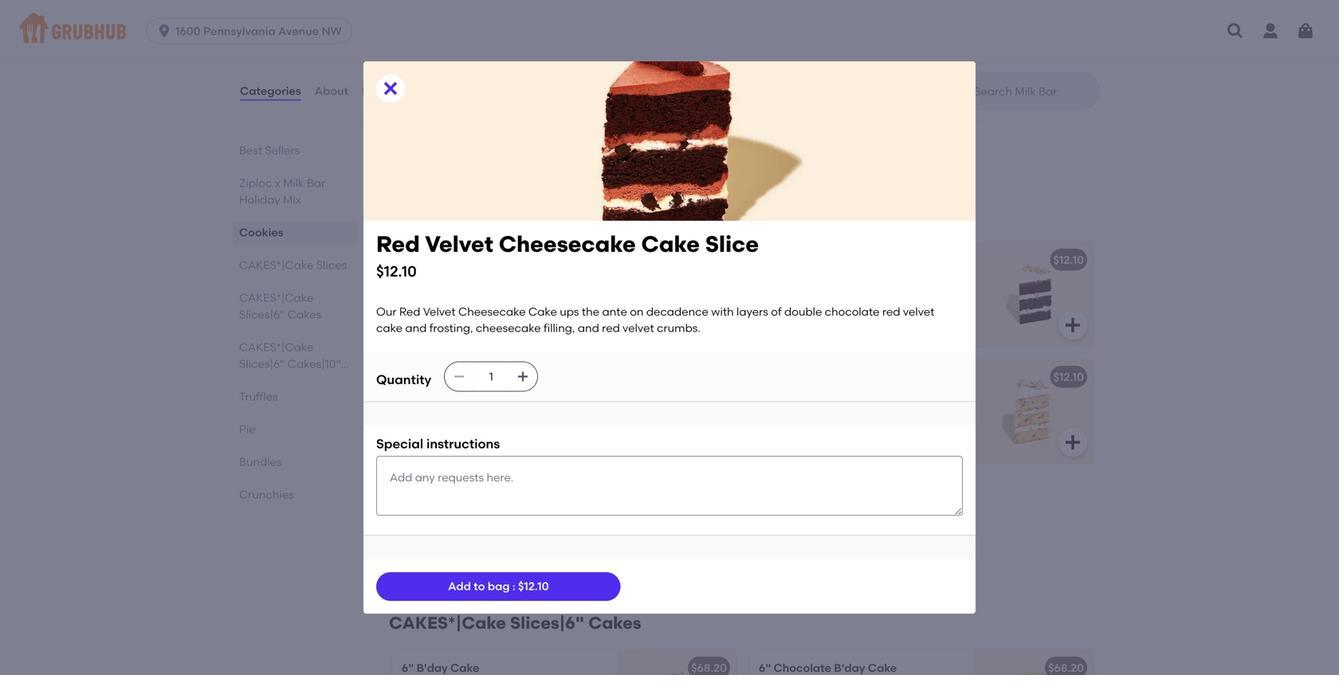 Task type: describe. For each thing, give the bounding box(es) containing it.
0 horizontal spatial double
[[450, 426, 487, 439]]

cookies
[[458, 125, 499, 139]]

make
[[532, 125, 562, 139]]

0 horizontal spatial the
[[424, 409, 442, 423]]

a for gift!
[[575, 125, 582, 139]]

1600 pennsylvania avenue nw
[[176, 24, 342, 38]]

merch 12 ct tin
[[402, 103, 490, 116]]

1 vertical spatial cheesecake
[[502, 442, 567, 455]]

add
[[448, 580, 471, 593]]

cakes|10"
[[288, 357, 341, 371]]

1 vertical spatial our red velvet cheesecake cake ups the ante on decadence with layers of double chocolate red velvet cake and frosting, cheesecake filling, and red velvet crumbs.
[[402, 393, 601, 471]]

12
[[446, 103, 457, 116]]

merch
[[402, 103, 444, 116]]

$12.10 for gluten free b'day cake slice 'image' at the bottom right
[[1054, 371, 1084, 384]]

main navigation navigation
[[0, 0, 1340, 62]]

a for crisp
[[539, 24, 546, 38]]

not
[[643, 125, 661, 139]]

snap mini peppermint snap image
[[617, 0, 737, 78]]

slice for red velvet cheesecake cake slice
[[564, 371, 591, 384]]

slices|6" inside the cakes*|cake slices|6" cakes|10" cakes truffles
[[239, 357, 285, 371]]

about button
[[314, 62, 349, 120]]

0 horizontal spatial ante
[[444, 409, 469, 423]]

bag
[[488, 580, 510, 593]]

cake inside red velvet cheesecake cake slice $12.10
[[641, 231, 700, 258]]

categories button
[[239, 62, 302, 120]]

cakes inside the cakes*|cake slices|6" cakes|10" cakes truffles
[[239, 374, 273, 388]]

$68.20 for 6" chocolate b'day cake
[[1049, 662, 1084, 675]]

svg image inside "main navigation" navigation
[[1226, 22, 1246, 41]]

dark
[[402, 40, 427, 54]]

your
[[431, 125, 455, 139]]

dipped
[[493, 57, 532, 70]]

the inside pretzels, peppermint, caramel, and chocolate combine atop a crisp dark chocolate wafer before the whole thing gets dipped in silky white chocolate peppermint bark
[[558, 40, 576, 54]]

white
[[402, 73, 431, 86]]

chocolate b'day cake slice image
[[974, 243, 1094, 346]]

red inside red velvet cheesecake cake slice $12.10
[[376, 231, 420, 258]]

combine
[[459, 24, 507, 38]]

1 horizontal spatial decadence
[[647, 305, 709, 319]]

milk
[[283, 176, 304, 190]]

0 horizontal spatial to
[[474, 580, 485, 593]]

wafer
[[487, 40, 518, 54]]

avenue
[[278, 24, 319, 38]]

categories
[[240, 84, 301, 98]]

0 vertical spatial cheesecake
[[476, 321, 541, 335]]

tin
[[473, 103, 490, 116]]

0 vertical spatial ups
[[560, 305, 579, 319]]

cheesecake inside red velvet cheesecake cake slice $12.10
[[499, 231, 636, 258]]

ziploc x milk bar holiday mix
[[239, 176, 326, 207]]

holiday
[[239, 193, 281, 207]]

reviews
[[362, 84, 407, 98]]

2 vertical spatial cakes
[[589, 613, 642, 634]]

$12.10 for the b'day cake slice image
[[697, 253, 727, 267]]

red velvet cheesecake cake slice
[[402, 371, 591, 384]]

pack
[[402, 125, 429, 139]]

0 vertical spatial frosting,
[[430, 321, 473, 335]]

pack your cookies up to make it a gift! *does not include cookies!
[[402, 125, 661, 155]]

quantity
[[376, 372, 432, 388]]

whole
[[402, 57, 434, 70]]

$13.20
[[693, 101, 726, 115]]

in
[[535, 57, 544, 70]]

1 horizontal spatial cakes*|cake slices|6" cakes
[[389, 613, 642, 634]]

ct
[[460, 103, 471, 116]]

cookies!
[[444, 141, 488, 155]]

svg image inside '1600 pennsylvania avenue nw' button
[[156, 23, 172, 39]]

and inside pretzels, peppermint, caramel, and chocolate combine atop a crisp dark chocolate wafer before the whole thing gets dipped in silky white chocolate peppermint bark
[[570, 8, 591, 22]]

1 horizontal spatial slices
[[510, 205, 560, 225]]

about
[[315, 84, 349, 98]]

6" b'day cake
[[402, 662, 480, 675]]

gift!
[[585, 125, 606, 139]]

2 vertical spatial slices|6"
[[510, 613, 585, 634]]

instructions
[[427, 436, 500, 452]]

pretzels, peppermint, caramel, and chocolate combine atop a crisp dark chocolate wafer before the whole thing gets dipped in silky white chocolate peppermint bark button
[[392, 0, 737, 86]]

1 vertical spatial frosting,
[[455, 442, 499, 455]]

special
[[376, 436, 424, 452]]

1 vertical spatial cakes*|cake slices
[[239, 258, 347, 272]]

6" for 6" chocolate b'day cake
[[759, 662, 771, 675]]

and down red velvet cheesecake cake slice $12.10
[[578, 321, 600, 335]]

best sellers
[[239, 144, 300, 157]]

0 vertical spatial filling,
[[544, 321, 575, 335]]

bark
[[558, 73, 583, 86]]

*does
[[608, 125, 641, 139]]

pie
[[239, 423, 256, 436]]

gets
[[467, 57, 491, 70]]

crisp
[[549, 24, 575, 38]]

bar
[[307, 176, 326, 190]]

Input item quantity number field
[[474, 363, 509, 391]]

cookies
[[239, 226, 284, 239]]

1 horizontal spatial cakes*|cake slices
[[389, 205, 560, 225]]

peppermint,
[[449, 8, 516, 22]]

red velvet cheesecake cake slice $12.10
[[376, 231, 759, 280]]

special instructions
[[376, 436, 500, 452]]

cakes*|cake slices|6" cakes|10" cakes truffles
[[239, 341, 341, 403]]

atop
[[510, 24, 536, 38]]

0 horizontal spatial slice
[[467, 253, 494, 267]]

1600
[[176, 24, 201, 38]]



Task type: locate. For each thing, give the bounding box(es) containing it.
1 vertical spatial slices|6"
[[239, 357, 285, 371]]

1 vertical spatial with
[[553, 409, 576, 423]]

1 vertical spatial slices
[[316, 258, 347, 272]]

cakes*|cake slices|6" cakes up the cakes*|cake slices|6" cakes|10" cakes truffles
[[239, 291, 322, 321]]

0 vertical spatial a
[[539, 24, 546, 38]]

0 vertical spatial crumbs.
[[657, 321, 701, 335]]

0 horizontal spatial slices
[[316, 258, 347, 272]]

cake up quantity
[[376, 321, 403, 335]]

cakes
[[288, 308, 322, 321], [239, 374, 273, 388], [589, 613, 642, 634]]

$12.10 button for b'day cake slice
[[750, 243, 1094, 346]]

svg image
[[1226, 22, 1246, 41], [381, 79, 400, 98], [707, 316, 726, 335], [453, 371, 466, 383]]

0 vertical spatial cakes*|cake slices|6" cakes
[[239, 291, 322, 321]]

ante down red velvet cheesecake cake slice $12.10
[[602, 305, 627, 319]]

1 6" from the left
[[402, 662, 414, 675]]

our red velvet cheesecake cake ups the ante on decadence with layers of double chocolate red velvet cake and frosting, cheesecake filling, and red velvet crumbs.
[[376, 305, 938, 335], [402, 393, 601, 471]]

1 horizontal spatial crumbs.
[[657, 321, 701, 335]]

and right special
[[431, 442, 452, 455]]

and
[[570, 8, 591, 22], [405, 321, 427, 335], [578, 321, 600, 335], [431, 442, 452, 455], [402, 458, 423, 471]]

cake down quantity
[[402, 442, 428, 455]]

0 vertical spatial of
[[771, 305, 782, 319]]

1 horizontal spatial with
[[712, 305, 734, 319]]

6" b'day cake image
[[617, 651, 737, 675]]

our up quantity
[[376, 305, 397, 319]]

to
[[518, 125, 529, 139], [474, 580, 485, 593]]

0 horizontal spatial with
[[553, 409, 576, 423]]

decadence
[[647, 305, 709, 319], [488, 409, 551, 423]]

1 horizontal spatial to
[[518, 125, 529, 139]]

1 horizontal spatial on
[[630, 305, 644, 319]]

0 vertical spatial ante
[[602, 305, 627, 319]]

0 vertical spatial with
[[712, 305, 734, 319]]

0 vertical spatial our
[[376, 305, 397, 319]]

b'day cake slice image
[[617, 243, 737, 346]]

0 horizontal spatial cakes*|cake slices
[[239, 258, 347, 272]]

1 vertical spatial layers
[[402, 426, 434, 439]]

0 vertical spatial $12.10 button
[[750, 243, 1094, 346]]

chocolate
[[402, 24, 457, 38], [429, 40, 484, 54], [434, 73, 489, 86], [825, 305, 880, 319], [490, 426, 545, 439]]

0 vertical spatial double
[[785, 305, 822, 319]]

cakes up 6" b'day cake image
[[589, 613, 642, 634]]

double
[[785, 305, 822, 319], [450, 426, 487, 439]]

0 horizontal spatial layers
[[402, 426, 434, 439]]

velvet
[[903, 305, 935, 319], [623, 321, 655, 335], [568, 426, 600, 439], [447, 458, 478, 471]]

0 horizontal spatial ups
[[402, 409, 421, 423]]

the
[[558, 40, 576, 54], [582, 305, 600, 319], [424, 409, 442, 423]]

1 vertical spatial cakes*|cake slices|6" cakes
[[389, 613, 642, 634]]

the down crisp
[[558, 40, 576, 54]]

1 vertical spatial to
[[474, 580, 485, 593]]

b'day
[[402, 253, 433, 267], [417, 662, 448, 675], [834, 662, 866, 675]]

svg image
[[1297, 22, 1316, 41], [156, 23, 172, 39], [707, 48, 726, 67], [1064, 48, 1083, 67], [707, 142, 726, 161], [1064, 316, 1083, 335], [517, 371, 530, 383], [1064, 433, 1083, 452], [707, 550, 726, 570]]

frosting, down input item quantity number field on the left
[[455, 442, 499, 455]]

pennsylvania
[[203, 24, 276, 38]]

$68.20
[[692, 662, 727, 675], [1049, 662, 1084, 675]]

1 vertical spatial decadence
[[488, 409, 551, 423]]

1 horizontal spatial $68.20
[[1049, 662, 1084, 675]]

:
[[513, 580, 516, 593]]

caramel,
[[519, 8, 567, 22]]

a down caramel,
[[539, 24, 546, 38]]

cakes*|cake inside the cakes*|cake slices|6" cakes|10" cakes truffles
[[239, 341, 314, 354]]

6" for 6" b'day cake
[[402, 662, 414, 675]]

a
[[539, 24, 546, 38], [575, 125, 582, 139]]

cakes up truffles
[[239, 374, 273, 388]]

2 vertical spatial the
[[424, 409, 442, 423]]

cheesecake
[[499, 231, 636, 258], [459, 305, 526, 319], [462, 371, 530, 384], [484, 393, 552, 407]]

0 vertical spatial slices
[[510, 205, 560, 225]]

$68.20 for 6" b'day cake
[[692, 662, 727, 675]]

1 $68.20 from the left
[[692, 662, 727, 675]]

cakes*|cake
[[389, 205, 506, 225], [239, 258, 314, 272], [239, 291, 314, 305], [239, 341, 314, 354], [389, 613, 506, 634]]

to right 'up'
[[518, 125, 529, 139]]

best
[[239, 144, 262, 157]]

0 vertical spatial the
[[558, 40, 576, 54]]

2 horizontal spatial cakes
[[589, 613, 642, 634]]

2 horizontal spatial slice
[[705, 231, 759, 258]]

to inside pack your cookies up to make it a gift! *does not include cookies!
[[518, 125, 529, 139]]

crunchies
[[239, 488, 294, 502]]

slices|6" down :
[[510, 613, 585, 634]]

1 horizontal spatial cakes
[[288, 308, 322, 321]]

0 vertical spatial on
[[630, 305, 644, 319]]

Search Milk Bar search field
[[973, 84, 1095, 99]]

velvet
[[425, 231, 494, 258], [423, 305, 456, 319], [426, 371, 459, 384], [449, 393, 481, 407]]

bundles
[[239, 455, 282, 469]]

Special instructions text field
[[376, 456, 963, 516]]

2 6" from the left
[[759, 662, 771, 675]]

it
[[565, 125, 572, 139]]

peppermint
[[491, 73, 555, 86]]

red
[[376, 231, 420, 258], [399, 305, 421, 319], [402, 371, 423, 384], [425, 393, 446, 407]]

2 $68.20 from the left
[[1049, 662, 1084, 675]]

0 horizontal spatial $68.20
[[692, 662, 727, 675]]

sellers
[[265, 144, 300, 157]]

cheesecake
[[476, 321, 541, 335], [502, 442, 567, 455]]

slices|6"
[[239, 308, 285, 321], [239, 357, 285, 371], [510, 613, 585, 634]]

0 vertical spatial layers
[[737, 305, 769, 319]]

0 vertical spatial our red velvet cheesecake cake ups the ante on decadence with layers of double chocolate red velvet cake and frosting, cheesecake filling, and red velvet crumbs.
[[376, 305, 938, 335]]

red velvet cheesecake cake slice image
[[617, 360, 737, 463]]

chocolate
[[774, 662, 832, 675]]

up
[[501, 125, 516, 139]]

thing
[[437, 57, 464, 70]]

mix
[[283, 193, 301, 207]]

frosting, up red velvet cheesecake cake slice
[[430, 321, 473, 335]]

1 horizontal spatial our
[[402, 393, 422, 407]]

a right it
[[575, 125, 582, 139]]

cakes up cakes|10"
[[288, 308, 322, 321]]

$12.10 button for red velvet cheesecake cake slice
[[750, 360, 1094, 463]]

ante up instructions
[[444, 409, 469, 423]]

1 vertical spatial of
[[436, 426, 447, 439]]

1 horizontal spatial layers
[[737, 305, 769, 319]]

1 horizontal spatial 6"
[[759, 662, 771, 675]]

truffles
[[239, 390, 278, 403]]

0 horizontal spatial a
[[539, 24, 546, 38]]

1 vertical spatial $12.10 button
[[750, 360, 1094, 463]]

1 vertical spatial ante
[[444, 409, 469, 423]]

x
[[275, 176, 281, 190]]

1600 pennsylvania avenue nw button
[[146, 18, 359, 44]]

0 horizontal spatial on
[[472, 409, 486, 423]]

cheesecake up red velvet cheesecake cake slice
[[476, 321, 541, 335]]

layers
[[737, 305, 769, 319], [402, 426, 434, 439]]

1 vertical spatial a
[[575, 125, 582, 139]]

1 horizontal spatial the
[[558, 40, 576, 54]]

and up quantity
[[405, 321, 427, 335]]

0 horizontal spatial of
[[436, 426, 447, 439]]

1 vertical spatial ups
[[402, 409, 421, 423]]

a inside pretzels, peppermint, caramel, and chocolate combine atop a crisp dark chocolate wafer before the whole thing gets dipped in silky white chocolate peppermint bark
[[539, 24, 546, 38]]

cakes*|cake slices up b'day cake slice
[[389, 205, 560, 225]]

nw
[[322, 24, 342, 38]]

red
[[883, 305, 901, 319], [602, 321, 620, 335], [548, 426, 566, 439], [426, 458, 444, 471]]

pretzels, peppermint, caramel, and chocolate combine atop a crisp dark chocolate wafer before the whole thing gets dipped in silky white chocolate peppermint bark
[[402, 8, 591, 86]]

0 vertical spatial to
[[518, 125, 529, 139]]

0 vertical spatial decadence
[[647, 305, 709, 319]]

$12.10
[[697, 253, 727, 267], [1054, 253, 1084, 267], [376, 263, 417, 280], [1054, 371, 1084, 384], [518, 580, 549, 593]]

layers right the b'day cake slice image
[[737, 305, 769, 319]]

slice
[[705, 231, 759, 258], [467, 253, 494, 267], [564, 371, 591, 384]]

1 horizontal spatial of
[[771, 305, 782, 319]]

ziploc
[[239, 176, 272, 190]]

1 vertical spatial the
[[582, 305, 600, 319]]

filling,
[[544, 321, 575, 335], [569, 442, 601, 455]]

1 vertical spatial cakes
[[239, 374, 273, 388]]

cake
[[376, 321, 403, 335], [402, 442, 428, 455]]

1 $12.10 button from the top
[[750, 243, 1094, 346]]

cake peppermint bark slice image
[[617, 477, 737, 581]]

of
[[771, 305, 782, 319], [436, 426, 447, 439]]

1 horizontal spatial double
[[785, 305, 822, 319]]

0 horizontal spatial crumbs.
[[481, 458, 525, 471]]

the up the special instructions
[[424, 409, 442, 423]]

0 horizontal spatial decadence
[[488, 409, 551, 423]]

0 horizontal spatial cakes
[[239, 374, 273, 388]]

frosting,
[[430, 321, 473, 335], [455, 442, 499, 455]]

0 horizontal spatial our
[[376, 305, 397, 319]]

ups down red velvet cheesecake cake slice $12.10
[[560, 305, 579, 319]]

a inside pack your cookies up to make it a gift! *does not include cookies!
[[575, 125, 582, 139]]

0 vertical spatial cakes
[[288, 308, 322, 321]]

0 vertical spatial cakes*|cake slices
[[389, 205, 560, 225]]

slice inside red velvet cheesecake cake slice $12.10
[[705, 231, 759, 258]]

our down quantity
[[402, 393, 422, 407]]

6" chocolate b'day cake
[[759, 662, 897, 675]]

2 $12.10 button from the top
[[750, 360, 1094, 463]]

before
[[520, 40, 556, 54]]

0 horizontal spatial cakes*|cake slices|6" cakes
[[239, 291, 322, 321]]

layers down quantity
[[402, 426, 434, 439]]

0 vertical spatial slices|6"
[[239, 308, 285, 321]]

1 vertical spatial cake
[[402, 442, 428, 455]]

cake
[[641, 231, 700, 258], [436, 253, 465, 267], [529, 305, 557, 319], [533, 371, 562, 384], [554, 393, 583, 407], [451, 662, 480, 675], [868, 662, 897, 675]]

cakes*|cake slices
[[389, 205, 560, 225], [239, 258, 347, 272]]

and up crisp
[[570, 8, 591, 22]]

cheesecake right instructions
[[502, 442, 567, 455]]

1 horizontal spatial ante
[[602, 305, 627, 319]]

gluten free b'day cake slice image
[[974, 360, 1094, 463]]

2 horizontal spatial the
[[582, 305, 600, 319]]

pretzels,
[[402, 8, 446, 22]]

with
[[712, 305, 734, 319], [553, 409, 576, 423]]

6" chocolate b'day cake image
[[974, 651, 1094, 675]]

b'day cake slice
[[402, 253, 494, 267]]

0 horizontal spatial 6"
[[402, 662, 414, 675]]

cakes*|cake slices|6" cakes down :
[[389, 613, 642, 634]]

1 vertical spatial on
[[472, 409, 486, 423]]

1 horizontal spatial a
[[575, 125, 582, 139]]

1 vertical spatial double
[[450, 426, 487, 439]]

on
[[630, 305, 644, 319], [472, 409, 486, 423]]

the down red velvet cheesecake cake slice $12.10
[[582, 305, 600, 319]]

slices|6" up the cakes*|cake slices|6" cakes|10" cakes truffles
[[239, 308, 285, 321]]

6"
[[402, 662, 414, 675], [759, 662, 771, 675]]

include
[[402, 141, 442, 155]]

slice for red velvet cheesecake cake slice $12.10
[[705, 231, 759, 258]]

slices|6" up truffles
[[239, 357, 285, 371]]

$12.10 for the chocolate b'day cake slice "image"
[[1054, 253, 1084, 267]]

1 horizontal spatial ups
[[560, 305, 579, 319]]

1 vertical spatial crumbs.
[[481, 458, 525, 471]]

add to bag : $12.10
[[448, 580, 549, 593]]

and down special
[[402, 458, 423, 471]]

1 horizontal spatial slice
[[564, 371, 591, 384]]

slices
[[510, 205, 560, 225], [316, 258, 347, 272]]

silky
[[547, 57, 569, 70]]

cakes*|cake slices|6" cakes
[[239, 291, 322, 321], [389, 613, 642, 634]]

ups up special
[[402, 409, 421, 423]]

$12.10 inside red velvet cheesecake cake slice $12.10
[[376, 263, 417, 280]]

reviews button
[[361, 62, 407, 120]]

cakes*|cake slices down cookies at left
[[239, 258, 347, 272]]

0 vertical spatial cake
[[376, 321, 403, 335]]

1 vertical spatial filling,
[[569, 442, 601, 455]]

to left bag
[[474, 580, 485, 593]]

1 vertical spatial our
[[402, 393, 422, 407]]

velvet inside red velvet cheesecake cake slice $12.10
[[425, 231, 494, 258]]



Task type: vqa. For each thing, say whether or not it's contained in the screenshot.
order for $5 off your order of $30+
no



